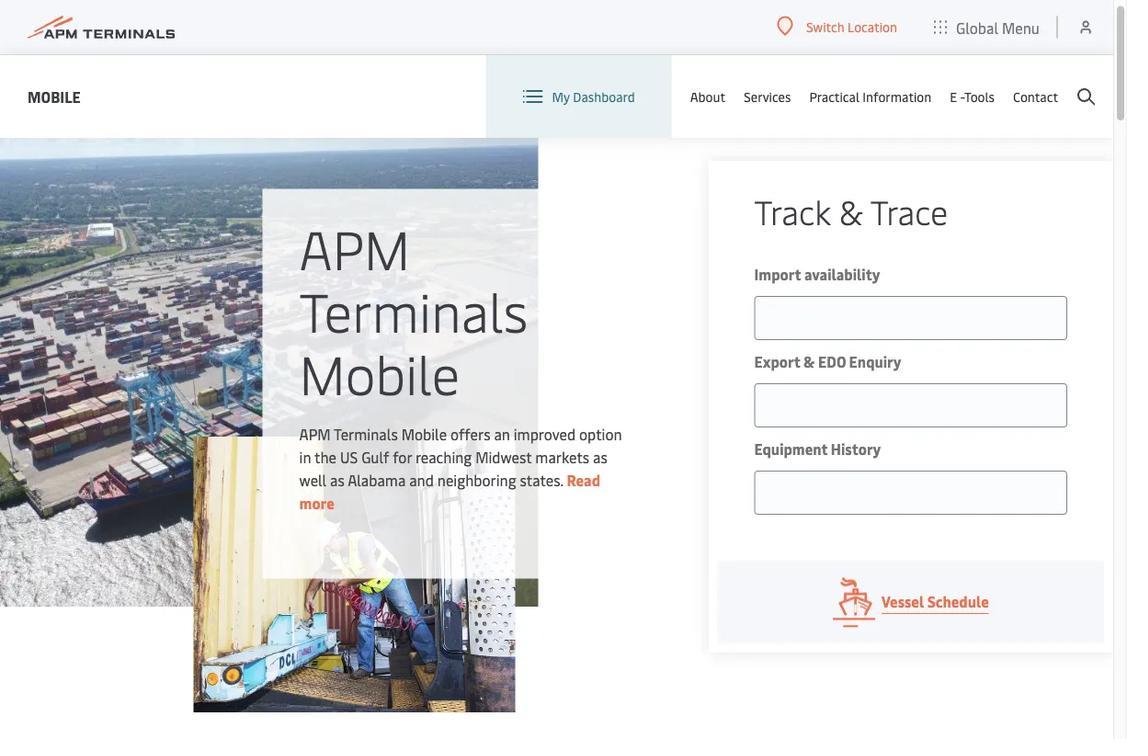 Task type: locate. For each thing, give the bounding box(es) containing it.
1 vertical spatial as
[[330, 470, 345, 490]]

xin da yang zhou  docked at apm terminals mobile image
[[0, 115, 538, 607]]

1 vertical spatial mobile
[[299, 337, 460, 409]]

as
[[593, 447, 608, 467], [330, 470, 345, 490]]

import availability
[[754, 265, 880, 285]]

as down option
[[593, 447, 608, 467]]

mobile inside apm terminals mobile
[[299, 337, 460, 409]]

& left edo
[[804, 352, 815, 372]]

1 horizontal spatial &
[[839, 189, 863, 234]]

1 vertical spatial apm
[[299, 424, 331, 444]]

about button
[[690, 55, 726, 138]]

0 vertical spatial terminals
[[299, 274, 528, 347]]

midwest
[[476, 447, 532, 467]]

my dashboard button
[[523, 55, 635, 138]]

mobile
[[28, 86, 81, 106], [299, 337, 460, 409], [401, 424, 447, 444]]

apm inside apm terminals mobile
[[299, 212, 410, 284]]

terminals
[[299, 274, 528, 347], [334, 424, 398, 444]]

2 apm from the top
[[299, 424, 331, 444]]

schedule
[[927, 592, 989, 612]]

0 vertical spatial apm
[[299, 212, 410, 284]]

read
[[567, 470, 600, 490]]

improved
[[514, 424, 576, 444]]

1 apm from the top
[[299, 212, 410, 284]]

offers
[[451, 424, 491, 444]]

practical
[[810, 88, 860, 105]]

export
[[754, 352, 800, 372]]

2 vertical spatial mobile
[[401, 424, 447, 444]]

location
[[848, 17, 897, 35]]

track
[[754, 189, 831, 234]]

availability
[[804, 265, 880, 285]]

apm for apm terminals mobile
[[299, 212, 410, 284]]

mobile inside apm terminals mobile offers an improved option in the us gulf for reaching midwest markets as well as alabama and neighboring states.
[[401, 424, 447, 444]]

import
[[754, 265, 801, 285]]

-
[[960, 88, 965, 105]]

1 vertical spatial terminals
[[334, 424, 398, 444]]

& left the 'trace'
[[839, 189, 863, 234]]

neighboring
[[437, 470, 516, 490]]

1 vertical spatial &
[[804, 352, 815, 372]]

global menu button
[[916, 0, 1058, 55]]

about
[[690, 88, 726, 105]]

0 horizontal spatial &
[[804, 352, 815, 372]]

0 vertical spatial as
[[593, 447, 608, 467]]

global menu
[[956, 17, 1040, 37]]

tools
[[965, 88, 995, 105]]

&
[[839, 189, 863, 234], [804, 352, 815, 372]]

as right well
[[330, 470, 345, 490]]

apm inside apm terminals mobile offers an improved option in the us gulf for reaching midwest markets as well as alabama and neighboring states.
[[299, 424, 331, 444]]

switch location
[[806, 17, 897, 35]]

read more
[[299, 470, 600, 513]]

export & edo enquiry
[[754, 352, 902, 372]]

0 horizontal spatial as
[[330, 470, 345, 490]]

terminals for apm terminals mobile offers an improved option in the us gulf for reaching midwest markets as well as alabama and neighboring states.
[[334, 424, 398, 444]]

enquiry
[[849, 352, 902, 372]]

terminals inside apm terminals mobile offers an improved option in the us gulf for reaching midwest markets as well as alabama and neighboring states.
[[334, 424, 398, 444]]

vessel schedule
[[882, 592, 989, 612]]

services button
[[744, 55, 791, 138]]

switch location button
[[777, 16, 897, 36]]

equipment
[[754, 440, 828, 459]]

apm
[[299, 212, 410, 284], [299, 424, 331, 444]]

switch
[[806, 17, 845, 35]]

0 vertical spatial &
[[839, 189, 863, 234]]

services
[[744, 88, 791, 105]]



Task type: describe. For each thing, give the bounding box(es) containing it.
contact
[[1013, 88, 1058, 105]]

apm terminals mobile offers an improved option in the us gulf for reaching midwest markets as well as alabama and neighboring states.
[[299, 424, 622, 490]]

& for trace
[[839, 189, 863, 234]]

states.
[[520, 470, 563, 490]]

the
[[314, 447, 337, 467]]

contact button
[[1013, 55, 1058, 138]]

history
[[831, 440, 881, 459]]

and
[[409, 470, 434, 490]]

gulf
[[361, 447, 389, 467]]

practical information
[[810, 88, 932, 105]]

vessel
[[882, 592, 924, 612]]

track & trace
[[754, 189, 948, 234]]

well
[[299, 470, 327, 490]]

edo
[[818, 352, 846, 372]]

for
[[393, 447, 412, 467]]

mobile for apm terminals mobile offers an improved option in the us gulf for reaching midwest markets as well as alabama and neighboring states.
[[401, 424, 447, 444]]

trace
[[870, 189, 948, 234]]

mobile link
[[28, 85, 81, 108]]

practical information button
[[810, 55, 932, 138]]

vessel schedule link
[[718, 561, 1104, 644]]

my dashboard
[[552, 88, 635, 105]]

terminals for apm terminals mobile
[[299, 274, 528, 347]]

reaching
[[415, 447, 472, 467]]

apm for apm terminals mobile offers an improved option in the us gulf for reaching midwest markets as well as alabama and neighboring states.
[[299, 424, 331, 444]]

alabama
[[348, 470, 406, 490]]

menu
[[1002, 17, 1040, 37]]

markets
[[535, 447, 589, 467]]

e
[[950, 88, 957, 105]]

my
[[552, 88, 570, 105]]

e -tools button
[[950, 55, 995, 138]]

us
[[340, 447, 358, 467]]

an
[[494, 424, 510, 444]]

dashboard
[[573, 88, 635, 105]]

more
[[299, 493, 334, 513]]

option
[[579, 424, 622, 444]]

1 horizontal spatial as
[[593, 447, 608, 467]]

mobile secondary image
[[193, 437, 515, 713]]

in
[[299, 447, 311, 467]]

& for edo
[[804, 352, 815, 372]]

equipment history
[[754, 440, 881, 459]]

information
[[863, 88, 932, 105]]

apm terminals mobile
[[299, 212, 528, 409]]

0 vertical spatial mobile
[[28, 86, 81, 106]]

mobile for apm terminals mobile
[[299, 337, 460, 409]]

global
[[956, 17, 999, 37]]

read more link
[[299, 470, 600, 513]]

e -tools
[[950, 88, 995, 105]]



Task type: vqa. For each thing, say whether or not it's contained in the screenshot.
Switch
yes



